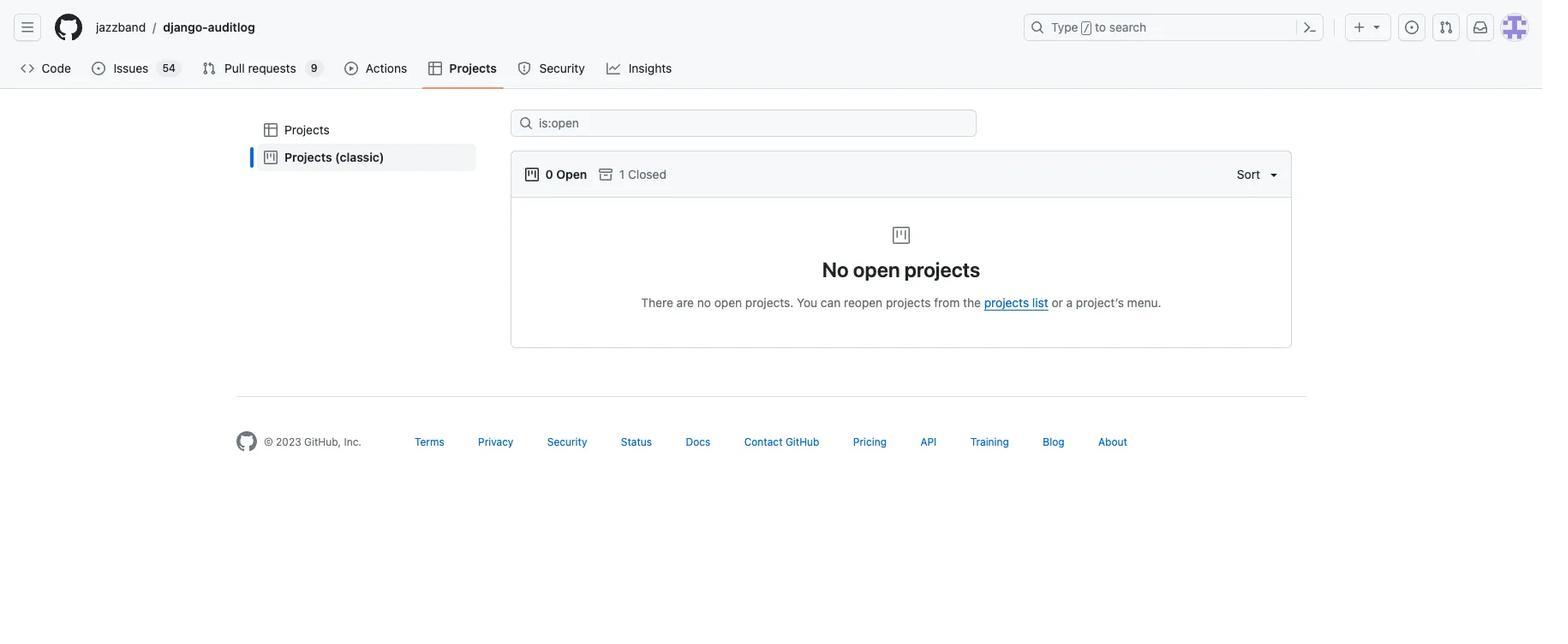 Task type: locate. For each thing, give the bounding box(es) containing it.
projects left (classic)
[[284, 150, 332, 165]]

pull requests
[[225, 61, 296, 75]]

0 vertical spatial projects link
[[422, 56, 504, 81]]

insights
[[629, 61, 672, 75]]

archive image
[[599, 168, 613, 182]]

projects (classic) link
[[257, 144, 476, 171]]

no
[[697, 296, 711, 310]]

git pull request image
[[1440, 21, 1453, 34], [202, 62, 216, 75]]

projects right table image
[[449, 61, 497, 75]]

no open projects
[[822, 258, 981, 282]]

projects left list
[[984, 296, 1029, 310]]

security
[[539, 61, 585, 75], [547, 436, 587, 449]]

security link left status link
[[547, 436, 587, 449]]

auditlog
[[208, 20, 255, 34]]

9
[[311, 62, 318, 75]]

/
[[153, 20, 156, 35], [1084, 22, 1090, 34]]

git pull request image left "pull"
[[202, 62, 216, 75]]

/ left 'to'
[[1084, 22, 1090, 34]]

0 horizontal spatial /
[[153, 20, 156, 35]]

1 vertical spatial git pull request image
[[202, 62, 216, 75]]

are
[[677, 296, 694, 310]]

privacy link
[[478, 436, 514, 449]]

search image
[[519, 117, 533, 130]]

/ inside jazzband / django-auditlog
[[153, 20, 156, 35]]

code link
[[14, 56, 78, 81]]

project image down table icon
[[264, 151, 278, 165]]

1 horizontal spatial homepage image
[[237, 432, 257, 452]]

0 vertical spatial git pull request image
[[1440, 21, 1453, 34]]

menu.
[[1127, 296, 1162, 310]]

1 horizontal spatial /
[[1084, 22, 1090, 34]]

1 horizontal spatial open
[[853, 258, 900, 282]]

table image
[[429, 62, 443, 75]]

projects link
[[422, 56, 504, 81], [257, 117, 476, 144]]

about link
[[1099, 436, 1128, 449]]

projects link up (classic)
[[257, 117, 476, 144]]

security right shield icon
[[539, 61, 585, 75]]

homepage image up code
[[55, 14, 82, 41]]

security left status link
[[547, 436, 587, 449]]

jazzband
[[96, 20, 146, 34]]

homepage image
[[55, 14, 82, 41], [237, 432, 257, 452]]

projects up from
[[905, 258, 981, 282]]

/ for jazzband
[[153, 20, 156, 35]]

0 horizontal spatial git pull request image
[[202, 62, 216, 75]]

open up reopen
[[853, 258, 900, 282]]

2 vertical spatial projects
[[284, 150, 332, 165]]

code
[[42, 61, 71, 75]]

list down actions link
[[250, 110, 483, 178]]

1 closed
[[616, 167, 667, 182]]

blog
[[1043, 436, 1065, 449]]

1 horizontal spatial git pull request image
[[1440, 21, 1453, 34]]

1 vertical spatial list
[[250, 110, 483, 178]]

can
[[821, 296, 841, 310]]

terms
[[415, 436, 444, 449]]

0 vertical spatial list
[[89, 14, 1014, 41]]

0 horizontal spatial open
[[714, 296, 742, 310]]

git pull request image for issue opened icon
[[1440, 21, 1453, 34]]

/ left django-
[[153, 20, 156, 35]]

django-auditlog link
[[156, 14, 262, 41]]

list
[[89, 14, 1014, 41], [250, 110, 483, 178]]

1 horizontal spatial project image
[[891, 225, 912, 246]]

/ inside type / to search
[[1084, 22, 1090, 34]]

1 vertical spatial homepage image
[[237, 432, 257, 452]]

you
[[797, 296, 818, 310]]

api link
[[921, 436, 937, 449]]

1 vertical spatial project image
[[891, 225, 912, 246]]

issues
[[114, 61, 149, 75]]

homepage image left ©
[[237, 432, 257, 452]]

1
[[619, 167, 625, 182]]

0 open
[[542, 167, 587, 182]]

1 vertical spatial projects
[[284, 123, 330, 137]]

open right no
[[714, 296, 742, 310]]

projects for topmost projects 'link'
[[449, 61, 497, 75]]

play image
[[344, 62, 358, 75]]

requests
[[248, 61, 296, 75]]

projects
[[905, 258, 981, 282], [886, 296, 931, 310], [984, 296, 1029, 310]]

project image
[[264, 151, 278, 165], [891, 225, 912, 246]]

insights link
[[600, 56, 680, 81]]

Search projects text field
[[511, 110, 977, 137]]

security link up search icon
[[511, 56, 593, 81]]

0 vertical spatial projects
[[449, 61, 497, 75]]

from
[[934, 296, 960, 310]]

list up shield icon
[[89, 14, 1014, 41]]

projects right table icon
[[284, 123, 330, 137]]

closed
[[628, 167, 667, 182]]

github
[[786, 436, 820, 449]]

command palette image
[[1303, 21, 1317, 34]]

projects link left shield icon
[[422, 56, 504, 81]]

list containing projects
[[250, 110, 483, 178]]

0 vertical spatial security link
[[511, 56, 593, 81]]

there
[[641, 296, 673, 310]]

notifications image
[[1474, 21, 1488, 34]]

type / to search
[[1051, 20, 1147, 34]]

project image up no open projects
[[891, 225, 912, 246]]

security link
[[511, 56, 593, 81], [547, 436, 587, 449]]

projects
[[449, 61, 497, 75], [284, 123, 330, 137], [284, 150, 332, 165]]

git pull request image left notifications "icon"
[[1440, 21, 1453, 34]]

type
[[1051, 20, 1078, 34]]

django-
[[163, 20, 208, 34]]

0 horizontal spatial homepage image
[[55, 14, 82, 41]]

(classic)
[[335, 150, 384, 165]]

0 vertical spatial project image
[[264, 151, 278, 165]]

open
[[853, 258, 900, 282], [714, 296, 742, 310]]

projects for projects 'link' to the bottom
[[284, 123, 330, 137]]

/ for type
[[1084, 22, 1090, 34]]

code image
[[21, 62, 34, 75]]

projects inside projects (classic) link
[[284, 150, 332, 165]]

the
[[963, 296, 981, 310]]



Task type: describe. For each thing, give the bounding box(es) containing it.
triangle down image
[[1370, 20, 1384, 33]]

0 horizontal spatial project image
[[264, 151, 278, 165]]

about
[[1099, 436, 1128, 449]]

projects (classic)
[[284, 150, 384, 165]]

contact github
[[744, 436, 820, 449]]

2023
[[276, 436, 301, 449]]

status
[[621, 436, 652, 449]]

there are no open projects. you can reopen             projects from the projects list or a project's menu.
[[641, 296, 1162, 310]]

sort
[[1237, 167, 1260, 182]]

github,
[[304, 436, 341, 449]]

api
[[921, 436, 937, 449]]

project image
[[525, 168, 539, 182]]

issue opened image
[[92, 62, 106, 75]]

table image
[[264, 123, 278, 137]]

terms link
[[415, 436, 444, 449]]

pricing
[[853, 436, 887, 449]]

search
[[1110, 20, 1147, 34]]

sort button
[[1237, 165, 1281, 183]]

0
[[545, 167, 553, 182]]

no
[[822, 258, 849, 282]]

to
[[1095, 20, 1106, 34]]

contact
[[744, 436, 783, 449]]

1 vertical spatial security link
[[547, 436, 587, 449]]

or
[[1052, 296, 1063, 310]]

1 vertical spatial open
[[714, 296, 742, 310]]

reopen
[[844, 296, 883, 310]]

open
[[556, 167, 587, 182]]

blog link
[[1043, 436, 1065, 449]]

projects.
[[745, 296, 794, 310]]

0 vertical spatial homepage image
[[55, 14, 82, 41]]

projects down no open projects
[[886, 296, 931, 310]]

1 closed link
[[599, 165, 667, 183]]

jazzband link
[[89, 14, 153, 41]]

docs link
[[686, 436, 711, 449]]

0 open link
[[525, 165, 587, 183]]

actions
[[366, 61, 407, 75]]

a
[[1066, 296, 1073, 310]]

contact github link
[[744, 436, 820, 449]]

status link
[[621, 436, 652, 449]]

jazzband / django-auditlog
[[96, 20, 255, 35]]

list containing jazzband
[[89, 14, 1014, 41]]

git pull request image for issue opened image
[[202, 62, 216, 75]]

list
[[1033, 296, 1049, 310]]

1 vertical spatial projects link
[[257, 117, 476, 144]]

issue opened image
[[1405, 21, 1419, 34]]

0 vertical spatial open
[[853, 258, 900, 282]]

inc.
[[344, 436, 362, 449]]

© 2023 github, inc.
[[264, 436, 362, 449]]

0 vertical spatial security
[[539, 61, 585, 75]]

pull
[[225, 61, 245, 75]]

docs
[[686, 436, 711, 449]]

54
[[162, 62, 176, 75]]

pricing link
[[853, 436, 887, 449]]

project's
[[1076, 296, 1124, 310]]

©
[[264, 436, 273, 449]]

privacy
[[478, 436, 514, 449]]

plus image
[[1353, 21, 1367, 34]]

graph image
[[607, 62, 621, 75]]

training
[[971, 436, 1009, 449]]

actions link
[[337, 56, 415, 81]]

projects list link
[[984, 296, 1049, 310]]

training link
[[971, 436, 1009, 449]]

1 vertical spatial security
[[547, 436, 587, 449]]

Projects search field
[[511, 110, 1292, 137]]

shield image
[[518, 62, 531, 75]]

triangle down image
[[1267, 168, 1281, 182]]



Task type: vqa. For each thing, say whether or not it's contained in the screenshot.
GitHub,
yes



